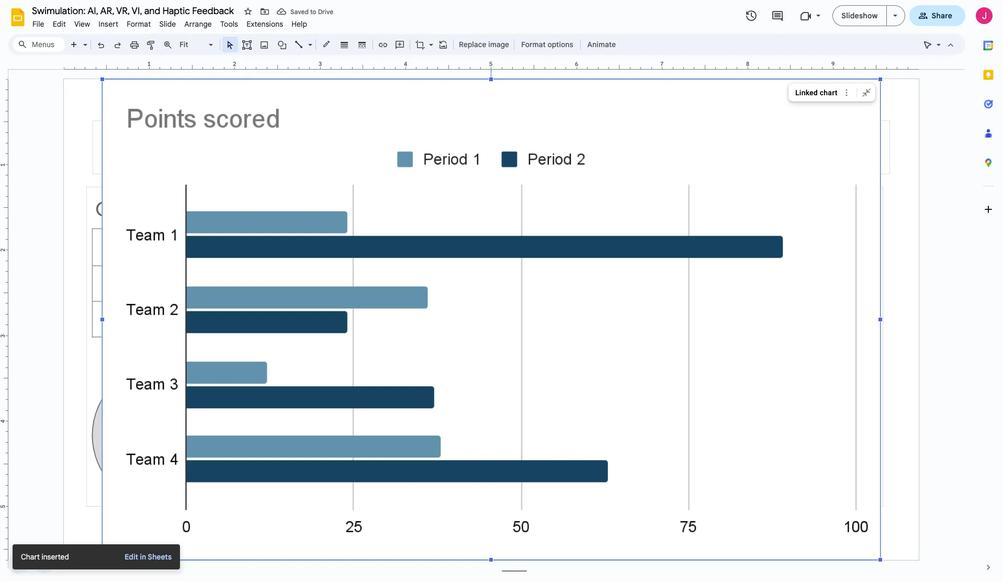 Task type: locate. For each thing, give the bounding box(es) containing it.
file menu item
[[28, 18, 48, 30]]

inserted
[[42, 552, 69, 562]]

format down the rename text box
[[127, 19, 151, 29]]

edit left in
[[125, 552, 138, 562]]

1 vertical spatial format
[[522, 40, 546, 49]]

edit menu item
[[48, 18, 70, 30]]

help menu item
[[288, 18, 312, 30]]

insert menu item
[[94, 18, 123, 30]]

linked
[[796, 88, 818, 97]]

help
[[292, 19, 307, 29]]

menu bar inside menu bar banner
[[28, 14, 312, 31]]

slide
[[159, 19, 176, 29]]

edit in sheets button
[[119, 552, 172, 562]]

0 horizontal spatial edit
[[53, 19, 66, 29]]

edit
[[53, 19, 66, 29], [125, 552, 138, 562]]

share button
[[910, 5, 966, 26]]

0 vertical spatial format
[[127, 19, 151, 29]]

format for format options
[[522, 40, 546, 49]]

animate button
[[583, 37, 621, 52]]

Zoom field
[[176, 37, 218, 52]]

application
[[0, 0, 1004, 582]]

options
[[548, 40, 574, 49]]

mode and view toolbar
[[920, 34, 960, 55]]

menu bar containing file
[[28, 14, 312, 31]]

format left options
[[522, 40, 546, 49]]

menu bar
[[28, 14, 312, 31]]

format
[[127, 19, 151, 29], [522, 40, 546, 49]]

section
[[13, 544, 180, 570]]

edit right the file at the top of the page
[[53, 19, 66, 29]]

replace image
[[459, 40, 509, 49]]

1 horizontal spatial edit
[[125, 552, 138, 562]]

1 horizontal spatial format
[[522, 40, 546, 49]]

chart
[[820, 88, 838, 97]]

animate
[[588, 40, 616, 49]]

slideshow
[[842, 11, 878, 20]]

navigation
[[0, 544, 54, 582]]

application containing slideshow
[[0, 0, 1004, 582]]

start slideshow (⌘+enter) image
[[893, 15, 898, 17]]

insert image image
[[258, 37, 270, 52]]

format inside menu item
[[127, 19, 151, 29]]

to
[[310, 8, 317, 15]]

0 vertical spatial edit
[[53, 19, 66, 29]]

share
[[932, 11, 953, 20]]

arrange
[[184, 19, 212, 29]]

0 horizontal spatial format
[[127, 19, 151, 29]]

1 vertical spatial edit
[[125, 552, 138, 562]]

edit inside button
[[125, 552, 138, 562]]

section containing chart inserted
[[13, 544, 180, 570]]

format inside button
[[522, 40, 546, 49]]

edit inside menu item
[[53, 19, 66, 29]]

format menu item
[[123, 18, 155, 30]]

border dash option
[[356, 37, 368, 52]]

replace image button
[[456, 37, 512, 52]]

select line image
[[306, 38, 313, 41]]

format for format
[[127, 19, 151, 29]]

format options
[[522, 40, 574, 49]]

extensions
[[247, 19, 283, 29]]

saved to drive
[[291, 8, 334, 15]]

drive
[[318, 8, 334, 15]]

menu bar banner
[[0, 0, 1004, 582]]

tab list
[[974, 31, 1004, 553]]



Task type: describe. For each thing, give the bounding box(es) containing it.
saved
[[291, 8, 309, 15]]

format options button
[[517, 37, 578, 52]]

shape image
[[276, 37, 288, 52]]

replace
[[459, 40, 487, 49]]

Rename text field
[[28, 4, 240, 17]]

image
[[489, 40, 509, 49]]

chart inserted
[[21, 552, 69, 562]]

navigation inside application
[[0, 544, 54, 582]]

slideshow button
[[833, 5, 887, 26]]

new slide with layout image
[[81, 38, 87, 41]]

border weight option
[[338, 37, 350, 52]]

slide menu item
[[155, 18, 180, 30]]

view
[[74, 19, 90, 29]]

edit in sheets
[[125, 552, 172, 562]]

section inside application
[[13, 544, 180, 570]]

tools menu item
[[216, 18, 242, 30]]

chart
[[21, 552, 40, 562]]

in
[[140, 552, 146, 562]]

edit for edit
[[53, 19, 66, 29]]

linked chart options image
[[842, 87, 853, 98]]

mask image image
[[427, 38, 433, 41]]

Menus field
[[13, 37, 65, 52]]

linked chart
[[796, 88, 838, 97]]

tools
[[220, 19, 238, 29]]

sheets
[[148, 552, 172, 562]]

extensions menu item
[[242, 18, 288, 30]]

border color: transparent image
[[321, 37, 333, 51]]

main toolbar
[[65, 0, 621, 406]]

edit for edit in sheets
[[125, 552, 138, 562]]

chart options element
[[789, 84, 878, 102]]

Zoom text field
[[178, 37, 207, 52]]

Star checkbox
[[241, 4, 255, 19]]

insert
[[99, 19, 118, 29]]

tab list inside menu bar banner
[[974, 31, 1004, 553]]

saved to drive button
[[274, 4, 336, 19]]

file
[[32, 19, 44, 29]]

view menu item
[[70, 18, 94, 30]]

arrange menu item
[[180, 18, 216, 30]]



Task type: vqa. For each thing, say whether or not it's contained in the screenshot.
Menus FIELD
yes



